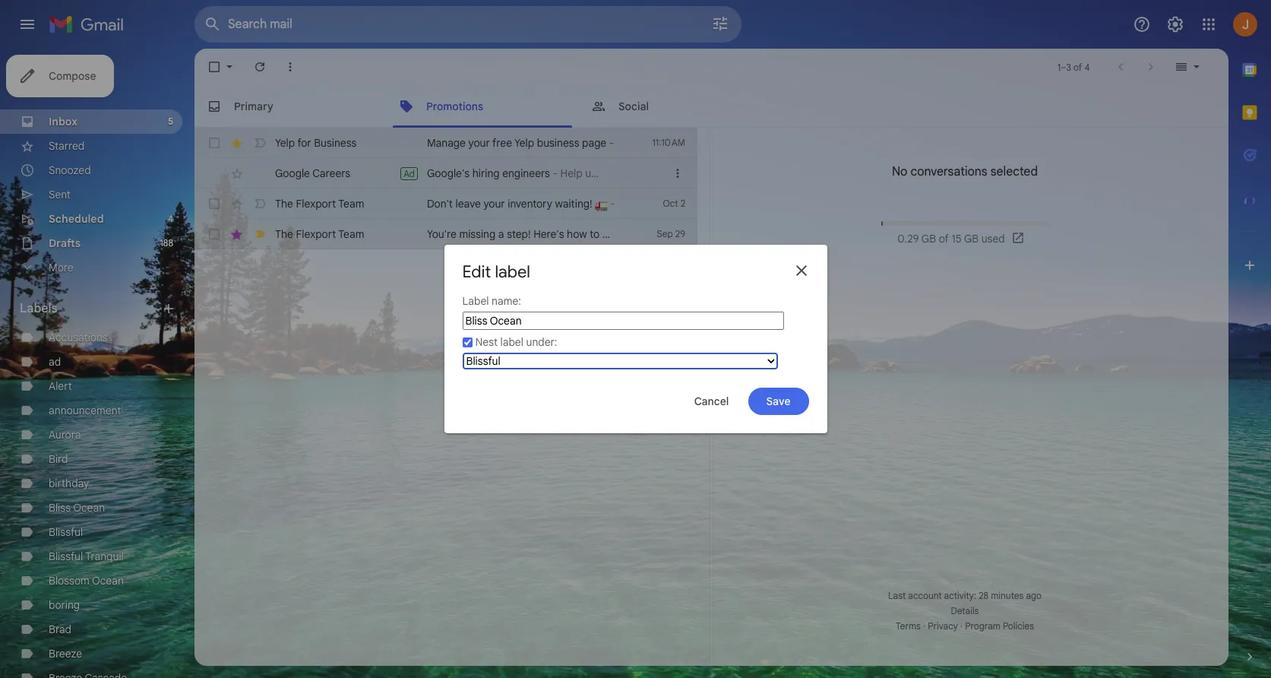 Task type: describe. For each thing, give the bounding box(es) containing it.
2 yelp from the left
[[515, 136, 535, 150]]

boring
[[49, 598, 80, 612]]

google careers
[[275, 166, 351, 180]]

step!
[[507, 227, 531, 241]]

social
[[619, 99, 649, 113]]

google's
[[427, 166, 470, 180]]

0.29 gb of 15 gb used
[[898, 232, 1006, 246]]

to
[[590, 227, 600, 241]]

flexport for sep 29
[[296, 227, 336, 241]]

not important switch for yelp
[[252, 135, 268, 151]]

sep 29
[[657, 228, 686, 239]]

waiting!
[[555, 197, 593, 211]]

privacy
[[928, 620, 959, 632]]

labels
[[20, 301, 57, 316]]

ocean for bliss ocean
[[73, 501, 105, 515]]

cancel
[[695, 394, 729, 408]]

birthday
[[49, 477, 89, 490]]

toggle split pane mode image
[[1175, 59, 1190, 75]]

the for sep
[[275, 227, 293, 241]]

blissful tranquil
[[49, 550, 124, 563]]

15
[[952, 232, 962, 246]]

details link
[[951, 605, 979, 617]]

bliss
[[49, 501, 71, 515]]

🚛 image
[[595, 198, 608, 211]]

5
[[168, 116, 173, 127]]

the flexport team for oct
[[275, 197, 365, 211]]

1 gb from the left
[[922, 232, 937, 246]]

0 vertical spatial -
[[610, 136, 614, 150]]

compose button
[[6, 55, 114, 97]]

name:
[[492, 294, 521, 308]]

breeze link
[[49, 647, 82, 661]]

2 vertical spatial -
[[608, 197, 619, 211]]

for
[[298, 136, 311, 150]]

Nest label under: checkbox
[[463, 337, 472, 347]]

here's
[[534, 227, 564, 241]]

account
[[909, 590, 942, 601]]

label for edit
[[495, 262, 531, 282]]

labels navigation
[[0, 49, 195, 678]]

send
[[603, 227, 626, 241]]

28
[[979, 590, 989, 601]]

1 vertical spatial inventory
[[653, 227, 698, 241]]

sent link
[[49, 188, 71, 201]]

no
[[892, 164, 908, 179]]

compose
[[49, 69, 96, 83]]

more button
[[0, 255, 182, 280]]

edit
[[463, 262, 491, 282]]

snoozed link
[[49, 163, 91, 177]]

ad
[[404, 168, 415, 179]]

blossom
[[49, 574, 89, 588]]

don't
[[427, 197, 453, 211]]

1 yelp from the left
[[275, 136, 295, 150]]

promotions tab
[[387, 85, 579, 128]]

team for oct 2
[[338, 197, 365, 211]]

blossom ocean link
[[49, 574, 124, 588]]

terms
[[896, 620, 921, 632]]

last account activity: 28 minutes ago details terms · privacy · program policies
[[889, 590, 1042, 632]]

accusations
[[49, 331, 108, 344]]

minutes
[[991, 590, 1024, 601]]

starred
[[49, 139, 85, 153]]

oct
[[663, 198, 679, 209]]

business
[[314, 136, 357, 150]]

label
[[463, 294, 489, 308]]

cancel button
[[682, 388, 742, 415]]

scheduled link
[[49, 212, 104, 226]]

not important switch for the
[[252, 196, 268, 211]]

scheduled
[[49, 212, 104, 226]]

a
[[499, 227, 504, 241]]

program
[[966, 620, 1001, 632]]

program policies link
[[966, 620, 1035, 632]]

hiring
[[473, 166, 500, 180]]

yelp for business
[[275, 136, 357, 150]]

edit label heading
[[463, 262, 531, 282]]

4 row from the top
[[195, 219, 713, 249]]

2 vertical spatial your
[[629, 227, 650, 241]]

business
[[537, 136, 580, 150]]

blossom ocean
[[49, 574, 124, 588]]

29
[[676, 228, 686, 239]]

no conversations selected main content
[[195, 49, 1229, 666]]

don't leave your inventory waiting!
[[427, 197, 595, 211]]

follow link to manage storage image
[[1012, 231, 1027, 246]]

brad link
[[49, 623, 71, 636]]

1 vertical spatial your
[[484, 197, 505, 211]]

birthday link
[[49, 477, 89, 490]]

under:
[[526, 335, 558, 349]]

policies
[[1003, 620, 1035, 632]]

google's hiring engineers -
[[427, 166, 561, 180]]

of
[[939, 232, 949, 246]]



Task type: vqa. For each thing, say whether or not it's contained in the screenshot.
bottom your
yes



Task type: locate. For each thing, give the bounding box(es) containing it.
gb left of
[[922, 232, 937, 246]]

inventory down engineers
[[508, 197, 553, 211]]

bliss ocean
[[49, 501, 105, 515]]

settings image
[[1167, 15, 1185, 33]]

you're missing a step! here's how to send your inventory link
[[427, 227, 713, 242]]

details
[[951, 605, 979, 617]]

more
[[49, 261, 73, 274]]

blissful down the blissful link
[[49, 550, 83, 563]]

0 vertical spatial flexport
[[296, 197, 336, 211]]

blissful for blissful tranquil
[[49, 550, 83, 563]]

blissful link
[[49, 525, 83, 539]]

the
[[275, 197, 293, 211], [275, 227, 293, 241]]

2 row from the top
[[195, 158, 698, 189]]

None search field
[[195, 6, 742, 43]]

label name:
[[463, 294, 521, 308]]

1 flexport from the top
[[296, 197, 336, 211]]

missing
[[459, 227, 496, 241]]

aurora link
[[49, 428, 81, 442]]

1 not important switch from the top
[[252, 135, 268, 151]]

2 the flexport team from the top
[[275, 227, 365, 241]]

0 horizontal spatial gb
[[922, 232, 937, 246]]

search mail image
[[199, 11, 227, 38]]

label
[[495, 262, 531, 282], [501, 335, 524, 349]]

1 vertical spatial the flexport team
[[275, 227, 365, 241]]

1 horizontal spatial gb
[[965, 232, 979, 246]]

alert link
[[49, 379, 72, 393]]

not important switch down primary
[[252, 135, 268, 151]]

label right nest
[[501, 335, 524, 349]]

you're
[[427, 227, 457, 241]]

ocean right bliss
[[73, 501, 105, 515]]

label for nest
[[501, 335, 524, 349]]

inventory down oct 2
[[653, 227, 698, 241]]

sep
[[657, 228, 673, 239]]

ocean down 'tranquil'
[[92, 574, 124, 588]]

team
[[338, 197, 365, 211], [338, 227, 365, 241]]

ad
[[49, 355, 61, 369]]

leave
[[456, 197, 481, 211]]

your
[[469, 136, 490, 150], [484, 197, 505, 211], [629, 227, 650, 241]]

advanced search options image
[[705, 8, 736, 39]]

selected
[[991, 164, 1038, 179]]

0 vertical spatial ocean
[[73, 501, 105, 515]]

0.29
[[898, 232, 920, 246]]

tab list containing primary
[[195, 85, 1229, 128]]

yelp right free
[[515, 136, 535, 150]]

· down details
[[961, 620, 963, 632]]

row down manage
[[195, 158, 698, 189]]

the down google
[[275, 197, 293, 211]]

0 horizontal spatial ·
[[924, 620, 926, 632]]

your right send
[[629, 227, 650, 241]]

0 horizontal spatial yelp
[[275, 136, 295, 150]]

inbox link
[[49, 115, 78, 128]]

google
[[275, 166, 310, 180]]

0 vertical spatial your
[[469, 136, 490, 150]]

the right important because you marked it as important. switch
[[275, 227, 293, 241]]

1 the from the top
[[275, 197, 293, 211]]

0 vertical spatial the flexport team
[[275, 197, 365, 211]]

not important switch
[[252, 135, 268, 151], [252, 196, 268, 211]]

- right engineers
[[553, 166, 558, 180]]

team for sep 29
[[338, 227, 365, 241]]

announcement
[[49, 404, 121, 417]]

yelp left the for
[[275, 136, 295, 150]]

your left free
[[469, 136, 490, 150]]

yelp
[[275, 136, 295, 150], [515, 136, 535, 150]]

1 vertical spatial ocean
[[92, 574, 124, 588]]

alert
[[49, 379, 72, 393]]

2 blissful from the top
[[49, 550, 83, 563]]

nest
[[476, 335, 498, 349]]

important because you marked it as important. switch
[[252, 227, 268, 242]]

drafts link
[[49, 236, 81, 250]]

label up name:
[[495, 262, 531, 282]]

blissful
[[49, 525, 83, 539], [49, 550, 83, 563]]

1 vertical spatial blissful
[[49, 550, 83, 563]]

row
[[195, 128, 698, 158], [195, 158, 698, 189], [195, 189, 698, 219], [195, 219, 713, 249]]

1 vertical spatial the
[[275, 227, 293, 241]]

0 vertical spatial inventory
[[508, 197, 553, 211]]

2 · from the left
[[961, 620, 963, 632]]

bliss ocean link
[[49, 501, 105, 515]]

nest label under:
[[476, 335, 558, 349]]

1 row from the top
[[195, 128, 698, 158]]

careers
[[313, 166, 351, 180]]

2 the from the top
[[275, 227, 293, 241]]

how
[[567, 227, 587, 241]]

0 vertical spatial label
[[495, 262, 531, 282]]

1 blissful from the top
[[49, 525, 83, 539]]

Label name: field
[[463, 312, 784, 330]]

0 horizontal spatial inventory
[[508, 197, 553, 211]]

engineers
[[503, 166, 550, 180]]

terms link
[[896, 620, 921, 632]]

no conversations selected
[[892, 164, 1038, 179]]

tab list
[[1229, 49, 1272, 623], [195, 85, 1229, 128]]

gb right 15
[[965, 232, 979, 246]]

1 vertical spatial team
[[338, 227, 365, 241]]

flexport down google careers
[[296, 197, 336, 211]]

1 · from the left
[[924, 620, 926, 632]]

row down google's
[[195, 189, 698, 219]]

3 row from the top
[[195, 189, 698, 219]]

1 vertical spatial label
[[501, 335, 524, 349]]

your right leave
[[484, 197, 505, 211]]

boring link
[[49, 598, 80, 612]]

snoozed
[[49, 163, 91, 177]]

privacy link
[[928, 620, 959, 632]]

blissful for the blissful link
[[49, 525, 83, 539]]

1 horizontal spatial yelp
[[515, 136, 535, 150]]

row containing google careers
[[195, 158, 698, 189]]

0 vertical spatial team
[[338, 197, 365, 211]]

4
[[168, 213, 173, 224]]

cell
[[631, 166, 671, 181]]

flexport for oct 2
[[296, 197, 336, 211]]

accusations link
[[49, 331, 108, 344]]

brad
[[49, 623, 71, 636]]

oct 2
[[663, 198, 686, 209]]

not important switch up important because you marked it as important. switch
[[252, 196, 268, 211]]

flexport right important because you marked it as important. switch
[[296, 227, 336, 241]]

edit label alert dialog
[[444, 245, 827, 434]]

the for oct
[[275, 197, 293, 211]]

2
[[681, 198, 686, 209]]

2 not important switch from the top
[[252, 196, 268, 211]]

primary
[[234, 99, 273, 113]]

1 team from the top
[[338, 197, 365, 211]]

promotions
[[426, 99, 484, 113]]

breeze
[[49, 647, 82, 661]]

manage your free yelp business page -
[[427, 136, 617, 150]]

inbox
[[49, 115, 78, 128]]

1 vertical spatial flexport
[[296, 227, 336, 241]]

2 team from the top
[[338, 227, 365, 241]]

gb
[[922, 232, 937, 246], [965, 232, 979, 246]]

row down the don't
[[195, 219, 713, 249]]

0 vertical spatial the
[[275, 197, 293, 211]]

you're missing a step! here's how to send your inventory
[[427, 227, 700, 241]]

free
[[493, 136, 512, 150]]

announcement link
[[49, 404, 121, 417]]

1 vertical spatial not important switch
[[252, 196, 268, 211]]

0 vertical spatial not important switch
[[252, 135, 268, 151]]

2 flexport from the top
[[296, 227, 336, 241]]

2 gb from the left
[[965, 232, 979, 246]]

1 vertical spatial -
[[553, 166, 558, 180]]

1 horizontal spatial inventory
[[653, 227, 698, 241]]

tranquil
[[85, 550, 124, 563]]

social tab
[[579, 85, 771, 128]]

bird
[[49, 452, 68, 466]]

ago
[[1027, 590, 1042, 601]]

the flexport team down google careers
[[275, 197, 365, 211]]

1 the flexport team from the top
[[275, 197, 365, 211]]

primary tab
[[195, 85, 385, 128]]

the flexport team right important because you marked it as important. switch
[[275, 227, 365, 241]]

manage
[[427, 136, 466, 150]]

aurora
[[49, 428, 81, 442]]

refresh image
[[252, 59, 268, 75]]

drafts
[[49, 236, 81, 250]]

row containing yelp for business
[[195, 128, 698, 158]]

row up google's
[[195, 128, 698, 158]]

- up send
[[608, 197, 619, 211]]

activity:
[[945, 590, 977, 601]]

blissful tranquil link
[[49, 550, 124, 563]]

- right page
[[610, 136, 614, 150]]

flexport
[[296, 197, 336, 211], [296, 227, 336, 241]]

last
[[889, 590, 906, 601]]

the flexport team for sep
[[275, 227, 365, 241]]

cell inside no conversations selected main content
[[631, 166, 671, 181]]

ocean
[[73, 501, 105, 515], [92, 574, 124, 588]]

ocean for blossom ocean
[[92, 574, 124, 588]]

0 vertical spatial blissful
[[49, 525, 83, 539]]

main menu image
[[18, 15, 36, 33]]

· right terms link
[[924, 620, 926, 632]]

edit label
[[463, 262, 531, 282]]

blissful down bliss
[[49, 525, 83, 539]]

labels heading
[[20, 301, 161, 316]]

1 horizontal spatial ·
[[961, 620, 963, 632]]



